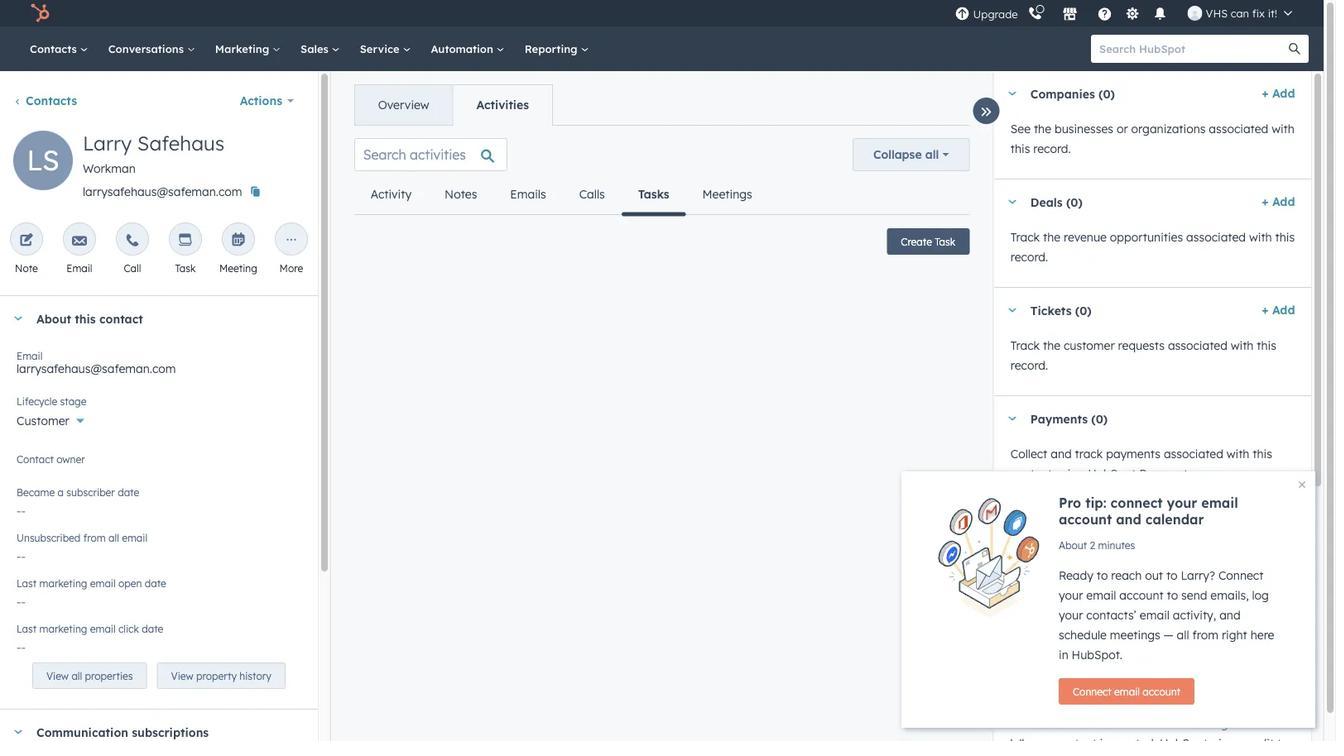 Task type: vqa. For each thing, say whether or not it's contained in the screenshot.


Task type: locate. For each thing, give the bounding box(es) containing it.
1 + add button from the top
[[1262, 84, 1295, 103]]

track for track the revenue opportunities associated with this record.
[[1010, 230, 1040, 245]]

1 vertical spatial + add
[[1262, 195, 1295, 209]]

marketing
[[39, 577, 87, 590], [39, 623, 87, 635], [1172, 717, 1228, 731]]

0 horizontal spatial and
[[1050, 447, 1071, 462]]

0 vertical spatial a
[[58, 486, 64, 499]]

1 vertical spatial contact
[[1010, 467, 1052, 481]]

organizations
[[1131, 122, 1205, 136]]

caret image
[[1007, 565, 1017, 569], [13, 731, 23, 735]]

record. down the tickets
[[1010, 359, 1048, 373]]

with for track the customer requests associated with this record.
[[1231, 339, 1253, 353]]

0 vertical spatial payments
[[1106, 447, 1160, 462]]

2 vertical spatial date
[[142, 623, 163, 635]]

larrysafehaus@safeman.com down larry safehaus workman
[[83, 185, 242, 199]]

2 vertical spatial and
[[1220, 609, 1241, 623]]

1 horizontal spatial from
[[1193, 628, 1219, 643]]

1 see from the top
[[1010, 122, 1030, 136]]

or left log
[[1227, 595, 1238, 610]]

1 horizontal spatial caret image
[[1007, 565, 1017, 569]]

0 vertical spatial about
[[36, 312, 71, 326]]

about for about this contact
[[36, 312, 71, 326]]

activities button
[[453, 85, 552, 125]]

marketing up gives on the bottom right of page
[[1172, 717, 1228, 731]]

notifications image
[[1153, 7, 1168, 22]]

a down attribute
[[1044, 737, 1052, 742]]

with
[[1271, 122, 1294, 136], [1249, 230, 1272, 245], [1231, 339, 1253, 353], [1226, 447, 1249, 462]]

payments down the payments (0) dropdown button
[[1106, 447, 1160, 462]]

contact down the in
[[1030, 682, 1076, 696]]

0 vertical spatial and
[[1050, 447, 1071, 462]]

your down the payments.
[[1167, 495, 1198, 512]]

(0) for deals (0)
[[1066, 195, 1082, 209]]

contact
[[99, 312, 143, 326], [1010, 467, 1052, 481], [1055, 737, 1097, 742]]

gives
[[1211, 737, 1239, 742]]

(0) right the tickets
[[1075, 303, 1091, 318]]

about left 2
[[1059, 539, 1087, 552]]

1 vertical spatial last
[[17, 623, 37, 635]]

1 horizontal spatial a
[[1044, 737, 1052, 742]]

caret image
[[1007, 91, 1017, 96], [1007, 200, 1017, 204], [1007, 308, 1017, 313], [13, 317, 23, 321], [1007, 417, 1017, 421]]

0 horizontal spatial view
[[46, 670, 69, 683]]

contact up became
[[17, 453, 54, 466]]

0 vertical spatial see
[[1010, 122, 1030, 136]]

caret image inside the attachments dropdown button
[[1007, 565, 1017, 569]]

see inside see the files attached to your activities or uploaded to this record.
[[1010, 595, 1030, 610]]

date right 'click'
[[142, 623, 163, 635]]

date
[[118, 486, 139, 499], [145, 577, 166, 590], [142, 623, 163, 635]]

larry
[[83, 131, 132, 156]]

1 vertical spatial a
[[1044, 737, 1052, 742]]

vhs
[[1206, 6, 1228, 20]]

from
[[83, 532, 106, 544], [1193, 628, 1219, 643]]

the inside track the customer requests associated with this record.
[[1043, 339, 1060, 353]]

2 see from the top
[[1010, 595, 1030, 610]]

record. up the tickets
[[1010, 250, 1048, 265]]

navigation
[[354, 84, 553, 126], [354, 175, 769, 217]]

associated
[[1209, 122, 1268, 136], [1186, 230, 1246, 245], [1168, 339, 1227, 353], [1164, 447, 1223, 462]]

larry?
[[1181, 569, 1215, 583]]

1 vertical spatial caret image
[[13, 731, 23, 735]]

caret image for attachments
[[1007, 565, 1017, 569]]

the down the tickets
[[1043, 339, 1060, 353]]

contact for contact create attribution
[[1030, 682, 1076, 696]]

account inside the pro tip: connect your email account and calendar
[[1059, 512, 1112, 528]]

attached
[[1080, 595, 1129, 610]]

it!
[[1268, 6, 1278, 20]]

the inside track the revenue opportunities associated with this record.
[[1043, 230, 1060, 245]]

became a subscriber date
[[17, 486, 139, 499]]

1 horizontal spatial contact
[[1010, 467, 1052, 481]]

0 horizontal spatial contact
[[17, 453, 54, 466]]

(0) up businesses
[[1098, 86, 1115, 101]]

0 vertical spatial + add button
[[1262, 84, 1295, 103]]

opportunities
[[1110, 230, 1183, 245]]

contact create attribution button
[[994, 666, 1295, 711]]

1 track from the top
[[1010, 230, 1040, 245]]

1 horizontal spatial task
[[935, 236, 956, 248]]

files
[[1054, 595, 1076, 610]]

communication
[[36, 725, 128, 740]]

task down task icon
[[175, 262, 196, 274]]

1 vertical spatial + add button
[[1262, 192, 1295, 212]]

connect up the "emails,"
[[1219, 569, 1264, 583]]

1 horizontal spatial hubspot
[[1160, 737, 1208, 742]]

schedule
[[1059, 628, 1107, 643]]

ready to reach out to larry? connect your email account to send emails, log your contacts' email activity, and schedule meetings — all from right here in hubspot.
[[1059, 569, 1275, 663]]

deals (0)
[[1030, 195, 1082, 209]]

hubspot left gives on the bottom right of page
[[1160, 737, 1208, 742]]

owner up became a subscriber date
[[57, 453, 85, 466]]

requests
[[1118, 339, 1164, 353]]

track inside track the customer requests associated with this record.
[[1010, 339, 1040, 353]]

eloise francis image
[[1188, 6, 1203, 21]]

0 vertical spatial from
[[83, 532, 106, 544]]

payments inside collect and track payments associated with this contact using hubspot payments.
[[1106, 447, 1160, 462]]

tickets (0)
[[1030, 303, 1091, 318]]

about down note
[[36, 312, 71, 326]]

track down the tickets
[[1010, 339, 1040, 353]]

activity,
[[1173, 609, 1216, 623]]

2 vertical spatial + add
[[1262, 303, 1295, 318]]

caret image for about this contact
[[13, 317, 23, 321]]

this inside collect and track payments associated with this contact using hubspot payments.
[[1253, 447, 1272, 462]]

view
[[46, 670, 69, 683], [171, 670, 193, 683]]

caret image inside about this contact dropdown button
[[13, 317, 23, 321]]

your up schedule
[[1059, 609, 1083, 623]]

your inside see the files attached to your activities or uploaded to this record.
[[1147, 595, 1171, 610]]

caret image inside the companies (0) dropdown button
[[1007, 91, 1017, 96]]

to right created
[[1158, 717, 1169, 731]]

all right collapse
[[925, 147, 939, 162]]

caret image inside deals (0) dropdown button
[[1007, 200, 1017, 204]]

the down the companies
[[1034, 122, 1051, 136]]

associated inside track the revenue opportunities associated with this record.
[[1186, 230, 1246, 245]]

connect email account
[[1073, 686, 1181, 698]]

1 vertical spatial and
[[1116, 512, 1142, 528]]

email image
[[72, 233, 87, 248]]

1 vertical spatial from
[[1193, 628, 1219, 643]]

0 vertical spatial hubspot
[[1088, 467, 1136, 481]]

(0)
[[1098, 86, 1115, 101], [1066, 195, 1082, 209], [1075, 303, 1091, 318], [1091, 412, 1108, 426]]

track inside track the revenue opportunities associated with this record.
[[1010, 230, 1040, 245]]

contact down contacts
[[1055, 737, 1097, 742]]

0 horizontal spatial hubspot
[[1088, 467, 1136, 481]]

from up last marketing email open date
[[83, 532, 106, 544]]

about 2 minutes
[[1059, 539, 1135, 552]]

0 horizontal spatial a
[[58, 486, 64, 499]]

caret image left attachments
[[1007, 565, 1017, 569]]

2 vertical spatial marketing
[[1172, 717, 1228, 731]]

associated inside track the customer requests associated with this record.
[[1168, 339, 1227, 353]]

all
[[925, 147, 939, 162], [108, 532, 119, 544], [1177, 628, 1189, 643], [72, 670, 82, 683]]

to
[[1097, 569, 1108, 583], [1167, 569, 1178, 583], [1167, 589, 1178, 603], [1132, 595, 1143, 610], [1010, 615, 1022, 630], [1158, 717, 1169, 731]]

1 navigation from the top
[[354, 84, 553, 126]]

your
[[1167, 495, 1198, 512], [1059, 589, 1083, 603], [1147, 595, 1171, 610], [1059, 609, 1083, 623]]

this inside track the revenue opportunities associated with this record.
[[1275, 230, 1295, 245]]

see for see the files attached to your activities or uploaded to this record.
[[1010, 595, 1030, 610]]

attribute
[[1010, 717, 1059, 731]]

view left the property
[[171, 670, 193, 683]]

2 + add from the top
[[1262, 195, 1295, 209]]

0 vertical spatial account
[[1059, 512, 1112, 528]]

caret image inside the payments (0) dropdown button
[[1007, 417, 1017, 421]]

associated right organizations
[[1209, 122, 1268, 136]]

1 horizontal spatial about
[[1059, 539, 1087, 552]]

businesses
[[1054, 122, 1113, 136]]

email for email
[[66, 262, 92, 274]]

out
[[1145, 569, 1163, 583]]

activities.
[[1231, 717, 1283, 731]]

tasks
[[638, 187, 669, 202]]

caret image left the companies
[[1007, 91, 1017, 96]]

payments (0)
[[1030, 412, 1108, 426]]

see down the companies
[[1010, 122, 1030, 136]]

0 vertical spatial last
[[17, 577, 37, 590]]

sales
[[301, 42, 332, 55]]

last down unsubscribed
[[17, 577, 37, 590]]

all left properties
[[72, 670, 82, 683]]

1 horizontal spatial contact
[[1030, 682, 1076, 696]]

3 + from the top
[[1262, 303, 1268, 318]]

record. down businesses
[[1033, 142, 1071, 156]]

0 vertical spatial contact
[[17, 453, 54, 466]]

help image
[[1097, 7, 1112, 22]]

2 last from the top
[[17, 623, 37, 635]]

a right became
[[58, 486, 64, 499]]

1 vertical spatial hubspot
[[1160, 737, 1208, 742]]

—
[[1164, 628, 1174, 643]]

hubspot down track at the bottom of the page
[[1088, 467, 1136, 481]]

log
[[1252, 589, 1269, 603]]

1 + from the top
[[1262, 86, 1268, 101]]

last up "view all properties" link
[[17, 623, 37, 635]]

larrysafehaus@safeman.com up stage
[[17, 362, 176, 376]]

contacts link
[[20, 26, 98, 71], [13, 94, 77, 108]]

(0) for payments (0)
[[1091, 412, 1108, 426]]

date right subscriber
[[118, 486, 139, 499]]

to inside attribute contacts created to marketing activities. when a contact is created, hubspot gives credit t
[[1158, 717, 1169, 731]]

see for see the businesses or organizations associated with this record.
[[1010, 122, 1030, 136]]

the inside see the files attached to your activities or uploaded to this record.
[[1034, 595, 1051, 610]]

automation link
[[421, 26, 515, 71]]

0 horizontal spatial email
[[17, 350, 43, 362]]

account
[[1059, 512, 1112, 528], [1120, 589, 1164, 603], [1143, 686, 1181, 698]]

connect inside connect email account button
[[1073, 686, 1112, 698]]

Unsubscribed from all email text field
[[17, 541, 301, 568]]

your down out
[[1147, 595, 1171, 610]]

2 horizontal spatial and
[[1220, 609, 1241, 623]]

1 view from the left
[[46, 670, 69, 683]]

1 vertical spatial +
[[1262, 195, 1268, 209]]

contact down collect
[[1010, 467, 1052, 481]]

email
[[1202, 495, 1238, 512], [122, 532, 147, 544], [90, 577, 116, 590], [1087, 589, 1116, 603], [1140, 609, 1170, 623], [90, 623, 116, 635], [1114, 686, 1140, 698]]

view inside "view all properties" link
[[46, 670, 69, 683]]

collapse all button
[[853, 138, 970, 171]]

2 vertical spatial + add button
[[1262, 301, 1295, 320]]

account up 2
[[1059, 512, 1112, 528]]

add inside popup button
[[1260, 560, 1283, 574]]

caret image for tickets (0)
[[1007, 308, 1017, 313]]

email up lifecycle at the bottom of the page
[[17, 350, 43, 362]]

the left 'files'
[[1034, 595, 1051, 610]]

caret image left communication on the bottom left
[[13, 731, 23, 735]]

about inside dropdown button
[[36, 312, 71, 326]]

email larrysafehaus@safeman.com
[[17, 350, 176, 376]]

date right open
[[145, 577, 166, 590]]

0 vertical spatial caret image
[[1007, 565, 1017, 569]]

track
[[1075, 447, 1103, 462]]

3 + add button from the top
[[1262, 301, 1295, 320]]

1 vertical spatial about
[[1059, 539, 1087, 552]]

+ add for see the businesses or organizations associated with this record.
[[1262, 86, 1295, 101]]

1 vertical spatial email
[[17, 350, 43, 362]]

companies
[[1030, 86, 1095, 101]]

1 vertical spatial larrysafehaus@safeman.com
[[17, 362, 176, 376]]

0 vertical spatial or
[[1116, 122, 1128, 136]]

contact inside contact create attribution 'dropdown button'
[[1030, 682, 1076, 696]]

notifications button
[[1146, 0, 1174, 26]]

larry safehaus workman
[[83, 131, 225, 176]]

associated inside see the businesses or organizations associated with this record.
[[1209, 122, 1268, 136]]

1 vertical spatial track
[[1010, 339, 1040, 353]]

marketing link
[[205, 26, 291, 71]]

associated for payments
[[1164, 447, 1223, 462]]

connect up contacts
[[1073, 686, 1112, 698]]

contact up email larrysafehaus@safeman.com
[[99, 312, 143, 326]]

note
[[15, 262, 38, 274]]

+
[[1262, 86, 1268, 101], [1262, 195, 1268, 209], [1262, 303, 1268, 318]]

marketing for last marketing email open date
[[39, 577, 87, 590]]

conversations link
[[98, 26, 205, 71]]

with inside see the businesses or organizations associated with this record.
[[1271, 122, 1294, 136]]

reporting
[[525, 42, 581, 55]]

+ add for track the customer requests associated with this record.
[[1262, 303, 1295, 318]]

0 horizontal spatial task
[[175, 262, 196, 274]]

contact inside dropdown button
[[99, 312, 143, 326]]

0 vertical spatial marketing
[[39, 577, 87, 590]]

marketing down unsubscribed
[[39, 577, 87, 590]]

with inside track the customer requests associated with this record.
[[1231, 339, 1253, 353]]

0 horizontal spatial from
[[83, 532, 106, 544]]

associated right the requests
[[1168, 339, 1227, 353]]

all inside collapse all popup button
[[925, 147, 939, 162]]

0 horizontal spatial about
[[36, 312, 71, 326]]

caret image inside the tickets (0) dropdown button
[[1007, 308, 1017, 313]]

lifecycle stage
[[17, 395, 86, 408]]

1 vertical spatial navigation
[[354, 175, 769, 217]]

the inside see the businesses or organizations associated with this record.
[[1034, 122, 1051, 136]]

0 horizontal spatial caret image
[[13, 731, 23, 735]]

2 view from the left
[[171, 670, 193, 683]]

to left reach
[[1097, 569, 1108, 583]]

create task button
[[887, 229, 970, 255]]

+ for track the revenue opportunities associated with this record.
[[1262, 195, 1268, 209]]

1 vertical spatial or
[[1227, 595, 1238, 610]]

1 vertical spatial see
[[1010, 595, 1030, 610]]

account up attribute contacts created to marketing activities. when a contact is created, hubspot gives credit t
[[1143, 686, 1181, 698]]

2 vertical spatial contact
[[1055, 737, 1097, 742]]

2 + from the top
[[1262, 195, 1268, 209]]

1 horizontal spatial view
[[171, 670, 193, 683]]

communication subscriptions button
[[0, 710, 295, 742]]

calls button
[[563, 175, 622, 214]]

0 vertical spatial task
[[935, 236, 956, 248]]

1 horizontal spatial email
[[66, 262, 92, 274]]

notes
[[445, 187, 477, 202]]

(0) inside dropdown button
[[1098, 86, 1115, 101]]

calling icon image
[[1028, 6, 1043, 21]]

is
[[1100, 737, 1108, 742]]

caret image left the tickets
[[1007, 308, 1017, 313]]

and inside collect and track payments associated with this contact using hubspot payments.
[[1050, 447, 1071, 462]]

email inside button
[[1114, 686, 1140, 698]]

1 horizontal spatial connect
[[1219, 569, 1264, 583]]

+ add
[[1262, 86, 1295, 101], [1262, 195, 1295, 209], [1262, 303, 1295, 318]]

all inside "view all properties" link
[[72, 670, 82, 683]]

record. inside see the files attached to your activities or uploaded to this record.
[[1048, 615, 1085, 630]]

menu
[[953, 0, 1304, 26]]

caret image up collect
[[1007, 417, 1017, 421]]

0 vertical spatial contact
[[99, 312, 143, 326]]

larrysafehaus@safeman.com
[[83, 185, 242, 199], [17, 362, 176, 376]]

(0) up track at the bottom of the page
[[1091, 412, 1108, 426]]

caret image for communication subscriptions
[[13, 731, 23, 735]]

create
[[1079, 682, 1116, 696]]

contact inside collect and track payments associated with this contact using hubspot payments.
[[1010, 467, 1052, 481]]

caret image inside the communication subscriptions dropdown button
[[13, 731, 23, 735]]

Search activities search field
[[354, 138, 507, 171]]

here
[[1251, 628, 1275, 643]]

record. down 'files'
[[1048, 615, 1085, 630]]

0 vertical spatial + add
[[1262, 86, 1295, 101]]

payments (0) button
[[994, 397, 1288, 441]]

1 vertical spatial payments
[[1146, 505, 1192, 517]]

1 vertical spatial date
[[145, 577, 166, 590]]

associated inside collect and track payments associated with this contact using hubspot payments.
[[1164, 447, 1223, 462]]

with for track the revenue opportunities associated with this record.
[[1249, 230, 1272, 245]]

2 track from the top
[[1010, 339, 1040, 353]]

track down 'deals'
[[1010, 230, 1040, 245]]

0 horizontal spatial connect
[[1073, 686, 1112, 698]]

1 horizontal spatial or
[[1227, 595, 1238, 610]]

0 vertical spatial connect
[[1219, 569, 1264, 583]]

caret image down note
[[13, 317, 23, 321]]

task right "create"
[[935, 236, 956, 248]]

hubspot link
[[20, 3, 62, 23]]

track the revenue opportunities associated with this record.
[[1010, 230, 1295, 265]]

this
[[1010, 142, 1030, 156], [1275, 230, 1295, 245], [75, 312, 96, 326], [1257, 339, 1276, 353], [1253, 447, 1272, 462], [1025, 615, 1044, 630]]

+ add button for see the businesses or organizations associated with this record.
[[1262, 84, 1295, 103]]

all right —
[[1177, 628, 1189, 643]]

contact inside contact owner no owner
[[17, 453, 54, 466]]

0 horizontal spatial contact
[[99, 312, 143, 326]]

hubspot
[[1088, 467, 1136, 481], [1160, 737, 1208, 742]]

1 last from the top
[[17, 577, 37, 590]]

the left revenue
[[1043, 230, 1060, 245]]

or down the companies (0) dropdown button
[[1116, 122, 1128, 136]]

or inside see the files attached to your activities or uploaded to this record.
[[1227, 595, 1238, 610]]

marketing down last marketing email open date
[[39, 623, 87, 635]]

with inside track the revenue opportunities associated with this record.
[[1249, 230, 1272, 245]]

2 vertical spatial account
[[1143, 686, 1181, 698]]

caret image left 'deals'
[[1007, 200, 1017, 204]]

0 vertical spatial track
[[1010, 230, 1040, 245]]

1 vertical spatial contact
[[1030, 682, 1076, 696]]

0 vertical spatial +
[[1262, 86, 1268, 101]]

associated right opportunities
[[1186, 230, 1246, 245]]

emails,
[[1211, 589, 1249, 603]]

2 navigation from the top
[[354, 175, 769, 217]]

this inside track the customer requests associated with this record.
[[1257, 339, 1276, 353]]

contacts
[[1062, 717, 1109, 731]]

task
[[935, 236, 956, 248], [175, 262, 196, 274]]

with inside collect and track payments associated with this contact using hubspot payments.
[[1226, 447, 1249, 462]]

from down activity,
[[1193, 628, 1219, 643]]

caret image for companies (0)
[[1007, 91, 1017, 96]]

see inside see the businesses or organizations associated with this record.
[[1010, 122, 1030, 136]]

1 + add from the top
[[1262, 86, 1295, 101]]

activity button
[[354, 175, 428, 214]]

lifecycle
[[17, 395, 57, 408]]

1 vertical spatial task
[[175, 262, 196, 274]]

connect email account button
[[1059, 679, 1195, 705]]

(0) right 'deals'
[[1066, 195, 1082, 209]]

1 horizontal spatial and
[[1116, 512, 1142, 528]]

tickets (0) button
[[994, 288, 1255, 333]]

email inside the pro tip: connect your email account and calendar
[[1202, 495, 1238, 512]]

see left 'files'
[[1010, 595, 1030, 610]]

create task
[[901, 236, 956, 248]]

0 vertical spatial email
[[66, 262, 92, 274]]

activities
[[1174, 595, 1224, 610]]

1 vertical spatial account
[[1120, 589, 1164, 603]]

conversations
[[108, 42, 187, 55]]

1 vertical spatial connect
[[1073, 686, 1112, 698]]

2 horizontal spatial contact
[[1055, 737, 1097, 742]]

date for click
[[142, 623, 163, 635]]

payments right the up
[[1146, 505, 1192, 517]]

view inside view property history link
[[171, 670, 193, 683]]

connect inside ready to reach out to larry? connect your email account to send emails, log your contacts' email activity, and schedule meetings — all from right here in hubspot.
[[1219, 569, 1264, 583]]

3 + add from the top
[[1262, 303, 1295, 318]]

email inside email larrysafehaus@safeman.com
[[17, 350, 43, 362]]

+ for see the businesses or organizations associated with this record.
[[1262, 86, 1268, 101]]

2 + add button from the top
[[1262, 192, 1295, 212]]

view left properties
[[46, 670, 69, 683]]

0 vertical spatial navigation
[[354, 84, 553, 126]]

associated up the payments.
[[1164, 447, 1223, 462]]

upgrade image
[[955, 7, 970, 22]]

0 horizontal spatial or
[[1116, 122, 1128, 136]]

all inside ready to reach out to larry? connect your email account to send emails, log your contacts' email activity, and schedule meetings — all from right here in hubspot.
[[1177, 628, 1189, 643]]

1 vertical spatial marketing
[[39, 623, 87, 635]]

account down out
[[1120, 589, 1164, 603]]

navigation containing activity
[[354, 175, 769, 217]]

uploaded
[[1241, 595, 1293, 610]]

note image
[[19, 233, 34, 248]]

email down email image
[[66, 262, 92, 274]]

2 vertical spatial +
[[1262, 303, 1268, 318]]

caret image for deals (0)
[[1007, 200, 1017, 204]]



Task type: describe. For each thing, give the bounding box(es) containing it.
property
[[196, 670, 237, 683]]

marketplaces image
[[1063, 7, 1078, 22]]

became
[[17, 486, 55, 499]]

up
[[1131, 505, 1143, 517]]

attribution
[[1119, 682, 1182, 696]]

minutes
[[1098, 539, 1135, 552]]

1 vertical spatial contacts link
[[13, 94, 77, 108]]

connect
[[1111, 495, 1163, 512]]

the for files
[[1034, 595, 1051, 610]]

unsubscribed
[[17, 532, 81, 544]]

contact owner no owner
[[17, 453, 85, 474]]

view all properties
[[46, 670, 133, 683]]

email for email larrysafehaus@safeman.com
[[17, 350, 43, 362]]

overview button
[[355, 85, 453, 125]]

contact for contact owner no owner
[[17, 453, 54, 466]]

in
[[1059, 648, 1069, 663]]

marketplaces button
[[1053, 0, 1088, 26]]

view for view all properties
[[46, 670, 69, 683]]

service link
[[350, 26, 421, 71]]

vhs can fix it! button
[[1178, 0, 1302, 26]]

+ for track the customer requests associated with this record.
[[1262, 303, 1268, 318]]

no
[[17, 460, 33, 474]]

using
[[1055, 467, 1084, 481]]

view for view property history
[[171, 670, 193, 683]]

(0) for companies (0)
[[1098, 86, 1115, 101]]

sales link
[[291, 26, 350, 71]]

more image
[[284, 233, 299, 248]]

account inside ready to reach out to larry? connect your email account to send emails, log your contacts' email activity, and schedule meetings — all from right here in hubspot.
[[1120, 589, 1164, 603]]

record. inside see the businesses or organizations associated with this record.
[[1033, 142, 1071, 156]]

payments
[[1030, 412, 1088, 426]]

tasks button
[[622, 175, 686, 217]]

1 vertical spatial contacts
[[26, 94, 77, 108]]

the for revenue
[[1043, 230, 1060, 245]]

this inside see the businesses or organizations associated with this record.
[[1010, 142, 1030, 156]]

last marketing email click date
[[17, 623, 163, 635]]

call image
[[125, 233, 140, 248]]

subscriber
[[67, 486, 115, 499]]

deals (0) button
[[994, 180, 1255, 224]]

last for last marketing email click date
[[17, 623, 37, 635]]

all up open
[[108, 532, 119, 544]]

actions button
[[229, 84, 304, 118]]

add for see the businesses or organizations associated with this record.
[[1272, 86, 1295, 101]]

account inside button
[[1143, 686, 1181, 698]]

0 vertical spatial larrysafehaus@safeman.com
[[83, 185, 242, 199]]

emails
[[510, 187, 546, 202]]

+ add for track the revenue opportunities associated with this record.
[[1262, 195, 1295, 209]]

and inside ready to reach out to larry? connect your email account to send emails, log your contacts' email activity, and schedule meetings — all from right here in hubspot.
[[1220, 609, 1241, 623]]

set up payments
[[1113, 505, 1192, 517]]

settings link
[[1122, 5, 1143, 22]]

collapse all
[[873, 147, 939, 162]]

the for customer
[[1043, 339, 1060, 353]]

tickets
[[1030, 303, 1071, 318]]

search image
[[1289, 43, 1301, 55]]

caret image for payments (0)
[[1007, 417, 1017, 421]]

set up payments link
[[1099, 498, 1206, 524]]

close image
[[1299, 482, 1306, 488]]

vhs can fix it!
[[1206, 6, 1278, 20]]

record. inside track the revenue opportunities associated with this record.
[[1010, 250, 1048, 265]]

to down reach
[[1132, 595, 1143, 610]]

view property history link
[[157, 663, 286, 690]]

marketing inside attribute contacts created to marketing activities. when a contact is created, hubspot gives credit t
[[1172, 717, 1228, 731]]

created
[[1113, 717, 1154, 731]]

contact create attribution
[[1030, 682, 1182, 696]]

to right out
[[1167, 569, 1178, 583]]

owner right no
[[36, 460, 69, 474]]

meetings
[[703, 187, 752, 202]]

collect and track payments associated with this contact using hubspot payments.
[[1010, 447, 1272, 481]]

meetings
[[1110, 628, 1160, 643]]

more
[[280, 262, 303, 274]]

overview
[[378, 98, 429, 112]]

this inside see the files attached to your activities or uploaded to this record.
[[1025, 615, 1044, 630]]

Became a subscriber date text field
[[17, 496, 301, 522]]

0 vertical spatial contacts
[[30, 42, 80, 55]]

attachments
[[1030, 560, 1104, 574]]

no owner button
[[17, 450, 301, 478]]

reporting link
[[515, 26, 599, 71]]

last for last marketing email open date
[[17, 577, 37, 590]]

a inside attribute contacts created to marketing activities. when a contact is created, hubspot gives credit t
[[1044, 737, 1052, 742]]

meetings button
[[686, 175, 769, 214]]

settings image
[[1125, 7, 1140, 22]]

contact inside attribute contacts created to marketing activities. when a contact is created, hubspot gives credit t
[[1055, 737, 1097, 742]]

companies (0)
[[1030, 86, 1115, 101]]

companies (0) button
[[994, 71, 1255, 116]]

history
[[240, 670, 271, 683]]

(0) for tickets (0)
[[1075, 303, 1091, 318]]

about for about 2 minutes
[[1059, 539, 1087, 552]]

meeting image
[[231, 233, 246, 248]]

record. inside track the customer requests associated with this record.
[[1010, 359, 1048, 373]]

0 vertical spatial date
[[118, 486, 139, 499]]

customer
[[1063, 339, 1115, 353]]

2
[[1090, 539, 1096, 552]]

calendar
[[1146, 512, 1204, 528]]

subscriptions
[[132, 725, 209, 740]]

to left schedule
[[1010, 615, 1022, 630]]

marketing
[[215, 42, 272, 55]]

your inside the pro tip: connect your email account and calendar
[[1167, 495, 1198, 512]]

the for businesses
[[1034, 122, 1051, 136]]

collapse
[[873, 147, 922, 162]]

add button
[[1249, 551, 1295, 584]]

calling icon button
[[1021, 2, 1049, 24]]

marketing for last marketing email click date
[[39, 623, 87, 635]]

pro tip: connect your email account and calendar
[[1059, 495, 1238, 528]]

unsubscribed from all email
[[17, 532, 147, 544]]

attribute contacts created to marketing activities. when a contact is created, hubspot gives credit t
[[1010, 717, 1288, 742]]

credit
[[1243, 737, 1274, 742]]

+ add button for track the customer requests associated with this record.
[[1262, 301, 1295, 320]]

to left send
[[1167, 589, 1178, 603]]

view all properties link
[[32, 663, 147, 690]]

add for track the customer requests associated with this record.
[[1272, 303, 1295, 318]]

about this contact
[[36, 312, 143, 326]]

help button
[[1091, 0, 1119, 26]]

add for track the revenue opportunities associated with this record.
[[1272, 195, 1295, 209]]

actions
[[240, 94, 282, 108]]

revenue
[[1063, 230, 1106, 245]]

+ add button for track the revenue opportunities associated with this record.
[[1262, 192, 1295, 212]]

this inside about this contact dropdown button
[[75, 312, 96, 326]]

right
[[1222, 628, 1248, 643]]

hubspot image
[[30, 3, 50, 23]]

track the customer requests associated with this record.
[[1010, 339, 1276, 373]]

search button
[[1281, 35, 1309, 63]]

Last marketing email click date text field
[[17, 633, 301, 659]]

date for open
[[145, 577, 166, 590]]

Search HubSpot search field
[[1091, 35, 1294, 63]]

see the files attached to your activities or uploaded to this record.
[[1010, 595, 1293, 630]]

with for collect and track payments associated with this contact using hubspot payments.
[[1226, 447, 1249, 462]]

ready
[[1059, 569, 1094, 583]]

task inside create task button
[[935, 236, 956, 248]]

your down ready
[[1059, 589, 1083, 603]]

Last marketing email open date text field
[[17, 587, 301, 614]]

reach
[[1111, 569, 1142, 583]]

service
[[360, 42, 403, 55]]

set
[[1113, 505, 1128, 517]]

task image
[[178, 233, 193, 248]]

see the businesses or organizations associated with this record.
[[1010, 122, 1294, 156]]

menu containing vhs can fix it!
[[953, 0, 1304, 26]]

from inside ready to reach out to larry? connect your email account to send emails, log your contacts' email activity, and schedule meetings — all from right here in hubspot.
[[1193, 628, 1219, 643]]

view property history
[[171, 670, 271, 683]]

collect
[[1010, 447, 1047, 462]]

can
[[1231, 6, 1249, 20]]

associated for requests
[[1168, 339, 1227, 353]]

navigation containing overview
[[354, 84, 553, 126]]

pro
[[1059, 495, 1081, 512]]

track for track the customer requests associated with this record.
[[1010, 339, 1040, 353]]

hubspot inside attribute contacts created to marketing activities. when a contact is created, hubspot gives credit t
[[1160, 737, 1208, 742]]

and inside the pro tip: connect your email account and calendar
[[1116, 512, 1142, 528]]

hubspot inside collect and track payments associated with this contact using hubspot payments.
[[1088, 467, 1136, 481]]

automation
[[431, 42, 497, 55]]

associated for opportunities
[[1186, 230, 1246, 245]]

0 vertical spatial contacts link
[[20, 26, 98, 71]]

contacts'
[[1087, 609, 1137, 623]]

or inside see the businesses or organizations associated with this record.
[[1116, 122, 1128, 136]]



